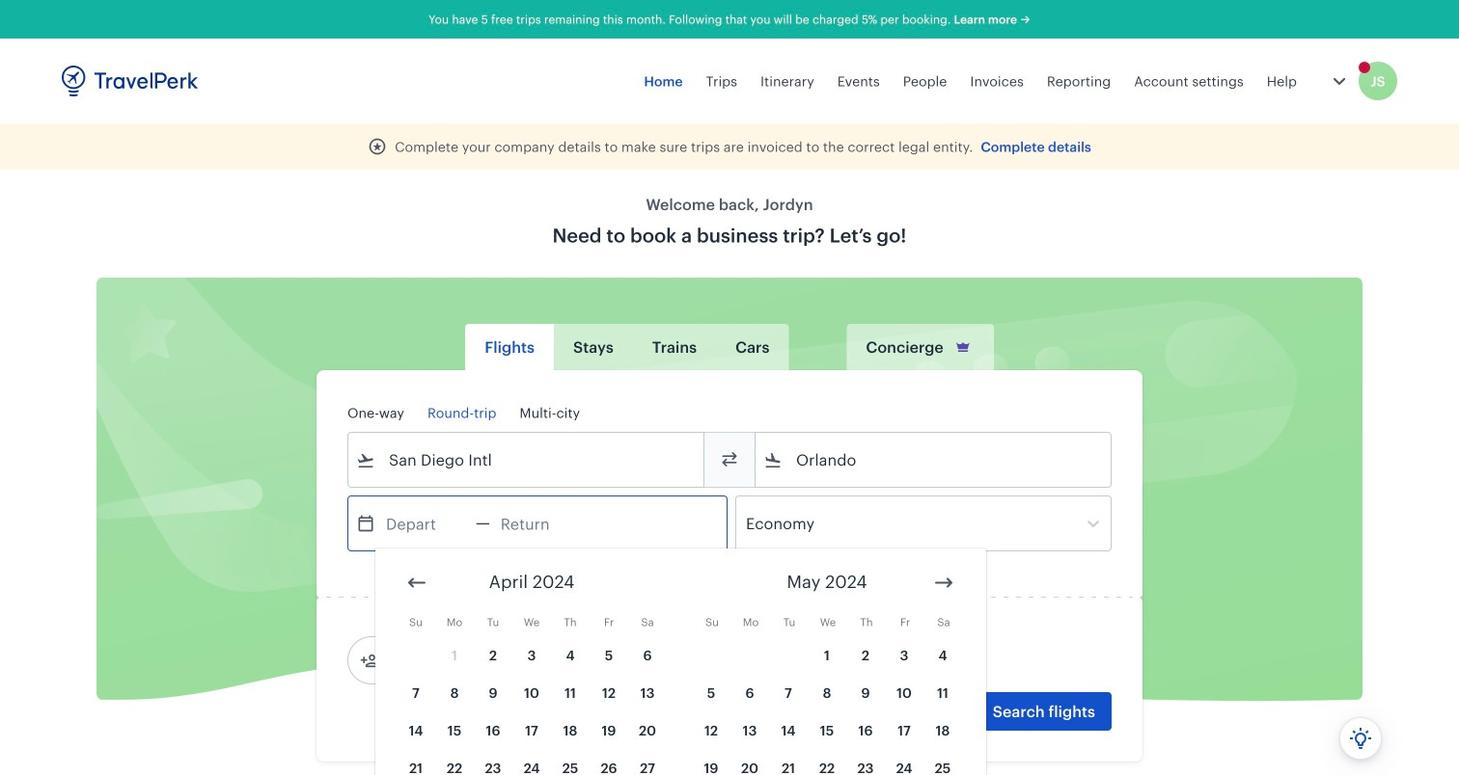 Task type: locate. For each thing, give the bounding box(es) containing it.
calendar application
[[375, 549, 1459, 776]]

choose wednesday, may 15, 2024 as your check-in date. it's available. image
[[809, 713, 845, 749]]

choose wednesday, may 22, 2024 as your check-in date. it's available. image
[[809, 751, 845, 776]]

move backward to switch to the previous month. image
[[405, 572, 428, 595]]

choose saturday, may 11, 2024 as your check-in date. it's available. image
[[924, 675, 961, 711]]

choose saturday, may 4, 2024 as your check-in date. it's available. image
[[924, 638, 961, 674]]

choose friday, may 10, 2024 as your check-in date. it's available. image
[[886, 675, 922, 711]]

choose thursday, may 23, 2024 as your check-in date. it's available. image
[[847, 751, 884, 776]]

From search field
[[375, 445, 678, 476]]

choose friday, may 3, 2024 as your check-in date. it's available. image
[[886, 638, 922, 674]]

choose thursday, may 9, 2024 as your check-in date. it's available. image
[[847, 675, 884, 711]]

choose wednesday, may 1, 2024 as your check-in date. it's available. image
[[809, 638, 845, 674]]

choose wednesday, may 8, 2024 as your check-in date. it's available. image
[[809, 675, 845, 711]]

move forward to switch to the next month. image
[[932, 572, 955, 595]]

choose thursday, may 2, 2024 as your check-in date. it's available. image
[[847, 638, 884, 674]]

Return text field
[[490, 497, 590, 551]]

choose friday, may 24, 2024 as your check-in date. it's available. image
[[886, 751, 922, 776]]

Add first traveler search field
[[379, 646, 580, 676]]



Task type: describe. For each thing, give the bounding box(es) containing it.
choose thursday, may 16, 2024 as your check-in date. it's available. image
[[847, 713, 884, 749]]

choose saturday, may 18, 2024 as your check-in date. it's available. image
[[924, 713, 961, 749]]

choose friday, may 17, 2024 as your check-in date. it's available. image
[[886, 713, 922, 749]]

Depart text field
[[375, 497, 476, 551]]

choose saturday, may 25, 2024 as your check-in date. it's available. image
[[924, 751, 961, 776]]

To search field
[[783, 445, 1086, 476]]



